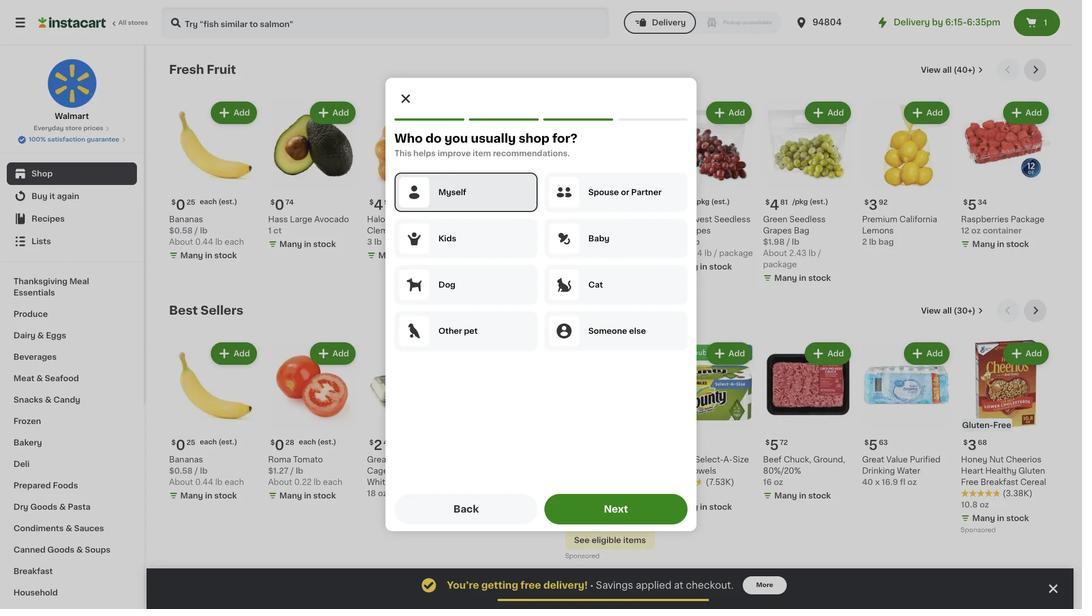 Task type: describe. For each thing, give the bounding box(es) containing it.
hass
[[268, 215, 288, 223]]

all for 5
[[943, 66, 952, 74]]

water
[[898, 467, 921, 475]]

instacart logo image
[[38, 16, 106, 29]]

deli link
[[7, 453, 137, 475]]

main content containing 0
[[147, 45, 1074, 609]]

this
[[395, 149, 412, 157]]

cat
[[589, 281, 603, 289]]

bakery link
[[7, 432, 137, 453]]

many down 2.43
[[775, 274, 798, 282]]

1 vertical spatial ct
[[675, 490, 683, 498]]

meal
[[69, 277, 89, 285]]

63
[[879, 440, 888, 446]]

/pkg (est.) for 4
[[793, 198, 829, 205]]

& for snacks
[[45, 396, 52, 404]]

pet
[[464, 327, 478, 335]]

42 inside lime 42 1 each
[[587, 215, 597, 223]]

helps
[[414, 149, 436, 157]]

$ for $ 0 74
[[271, 199, 275, 206]]

0 horizontal spatial 12
[[665, 490, 673, 498]]

fresh
[[169, 64, 204, 76]]

0 for $ 0 28
[[275, 439, 285, 452]]

raspberries package 12 oz container
[[962, 215, 1045, 234]]

see eligible items button
[[565, 531, 655, 550]]

sponsored badge image for many in stock
[[466, 505, 500, 511]]

bananas for 2
[[169, 456, 203, 464]]

oz inside beef chuck, ground, 80%/20% 16 oz
[[774, 478, 784, 486]]

4 for $ 4 81
[[770, 198, 780, 211]]

canned goods & soups
[[14, 546, 111, 554]]

$ 3 68
[[964, 439, 988, 452]]

• savings applied at checkout.
[[590, 581, 734, 590]]

view all (40+)
[[922, 66, 976, 74]]

many down $ 0 25 each (est.) in the left top of the page
[[180, 251, 203, 259]]

view for 3
[[922, 307, 941, 314]]

$ 5 72
[[766, 439, 788, 452]]

/ inside roma tomato $1.27 / lb about 0.22 lb each
[[291, 467, 294, 475]]

bounty select-a-size paper towels
[[665, 456, 750, 475]]

& for dairy
[[37, 332, 44, 340]]

condiments
[[14, 524, 64, 532]]

view for 5
[[922, 66, 941, 74]]

drinking
[[863, 467, 896, 475]]

$ 0 74
[[271, 198, 294, 211]]

10.8 oz
[[962, 501, 990, 509]]

who do you usually shop for? this helps improve item recommendations.
[[395, 133, 578, 157]]

dry
[[14, 503, 28, 511]]

(est.) inside $ 0 25 each (est.)
[[219, 198, 237, 205]]

bakery
[[14, 439, 42, 447]]

myself
[[439, 188, 467, 196]]

everyday store prices
[[34, 125, 103, 131]]

dog
[[439, 281, 456, 289]]

large inside great value grade aa cage free large white eggs 18 oz
[[410, 467, 432, 475]]

0.44 for 4
[[195, 238, 213, 246]]

premium california lemons 2 lb bag
[[863, 215, 938, 246]]

12 inside raspberries package 12 oz container
[[962, 227, 970, 234]]

breakfast link
[[7, 561, 137, 582]]

many down 0.22
[[280, 492, 302, 500]]

towels
[[690, 467, 717, 475]]

6:35pm
[[967, 18, 1001, 27]]

(est.) for $ 0 25
[[219, 439, 237, 446]]

buy
[[32, 192, 48, 200]]

large inside the hass large avocado 1 ct
[[290, 215, 313, 223]]

0 for $ 0 25 each (est.)
[[176, 198, 185, 211]]

(3.38k)
[[1003, 490, 1033, 498]]

premium
[[863, 215, 898, 223]]

0.22
[[294, 478, 312, 486]]

cereal
[[1021, 478, 1047, 486]]

/ down $ 0 25 each (est.) in the left top of the page
[[195, 227, 198, 234]]

& for condiments
[[66, 524, 72, 532]]

harvest
[[682, 215, 713, 223]]

many down the clementines
[[379, 251, 401, 259]]

3 for $ 3 92
[[869, 198, 878, 211]]

next button
[[545, 494, 688, 524]]

/ up 2.4
[[687, 238, 691, 246]]

about down $ 0 25
[[169, 478, 193, 486]]

for?
[[553, 133, 578, 144]]

prepared foods link
[[7, 475, 137, 496]]

sponsored badge image for honey nut cheerios heart healthy gluten free breakfast cereal
[[962, 527, 996, 534]]

0 for $ 0 74
[[275, 198, 285, 211]]

8
[[565, 503, 571, 511]]

$1.98
[[764, 238, 785, 246]]

dairy & eggs link
[[7, 325, 137, 346]]

baby
[[589, 235, 610, 243]]

more
[[757, 582, 774, 588]]

4 for $ 4 97
[[374, 198, 383, 211]]

/ right $1.98 on the top
[[787, 238, 790, 246]]

honey
[[962, 456, 988, 464]]

100% satisfaction guarantee button
[[18, 133, 126, 144]]

oz inside raspberries package 12 oz container
[[972, 227, 981, 234]]

$ 3 92
[[865, 198, 888, 211]]

lemons
[[863, 227, 894, 234]]

1 vertical spatial x
[[573, 503, 577, 511]]

x inside great value purified drinking water 40 x 16.9 fl oz
[[876, 478, 880, 486]]

68
[[978, 440, 988, 446]]

dairy & eggs
[[14, 332, 66, 340]]

recipes
[[32, 215, 65, 223]]

tomato
[[293, 456, 323, 464]]

16.9
[[882, 478, 899, 486]]

shop
[[519, 133, 550, 144]]

view all (30+) button
[[917, 299, 989, 322]]

breakfast inside honey nut cheerios heart healthy gluten free breakfast cereal
[[981, 478, 1019, 486]]

$ for $ 4 97
[[370, 199, 374, 206]]

many down 80%/20%
[[775, 492, 798, 500]]

in inside button
[[502, 492, 510, 500]]

$ 5 34
[[964, 198, 988, 211]]

see
[[575, 537, 590, 544]]

(40+)
[[954, 66, 976, 74]]

value for 2
[[392, 456, 413, 464]]

sauces
[[74, 524, 104, 532]]

free
[[521, 581, 541, 590]]

many down 1.48
[[577, 517, 599, 525]]

thanksgiving meal essentials
[[14, 277, 89, 297]]

/ right 2.43
[[818, 249, 822, 257]]

you're getting free delivery!
[[447, 581, 588, 590]]

usually
[[471, 133, 516, 144]]

2 inside 2 strawberries
[[473, 198, 482, 211]]

soups
[[85, 546, 111, 554]]

$ for $ 5 72
[[766, 439, 770, 446]]

frozen link
[[7, 411, 137, 432]]

5 left 23
[[671, 198, 680, 211]]

all stores link
[[38, 7, 149, 38]]

many down container in the top of the page
[[973, 240, 996, 248]]

25 for $ 0 25 each (est.)
[[187, 199, 195, 206]]

1 inside the hass large avocado 1 ct
[[268, 227, 272, 234]]

shop link
[[7, 162, 137, 185]]

/pkg for 23
[[694, 198, 710, 205]]

2 item carousel region from the top
[[169, 299, 1052, 567]]

household link
[[7, 582, 137, 603]]

sun
[[665, 215, 680, 223]]

delivery!
[[544, 581, 588, 590]]

many in stock inside many in stock button
[[478, 492, 534, 500]]

aa
[[442, 456, 452, 464]]

$0.25 each (estimated) element for 2
[[169, 434, 259, 454]]

satisfaction
[[47, 136, 85, 143]]

bananas for 4
[[169, 215, 203, 223]]

seedless inside green seedless grapes bag $1.98 / lb about 2.43 lb / package
[[790, 215, 826, 223]]

seedless inside sun harvest seedless red grapes $2.18 / lb about 2.4 lb / package
[[715, 215, 751, 223]]

great value purified drinking water 40 x 16.9 fl oz
[[863, 456, 941, 486]]

do
[[426, 133, 442, 144]]

beef
[[764, 456, 782, 464]]

$ 4 81
[[766, 198, 788, 211]]

value for 5
[[887, 456, 908, 464]]

$ for $ 5 63
[[865, 440, 869, 446]]

shop
[[32, 170, 53, 178]]

many down lime 42 1 each
[[577, 240, 599, 248]]

$4.81 per package (estimated) element
[[764, 194, 854, 214]]

$0.58 for 4
[[169, 227, 193, 234]]

$0.25 each (estimated) element for 4
[[169, 194, 259, 214]]

each (est.) for $ 0 28
[[299, 439, 337, 446]]

many down 2.4
[[676, 263, 699, 271]]

deli
[[14, 460, 30, 468]]

add your shopping preferences element
[[386, 78, 697, 531]]

buy it again
[[32, 192, 79, 200]]

42 inside the $ 2 42
[[384, 440, 393, 446]]

nut
[[990, 456, 1005, 464]]

40
[[863, 478, 874, 486]]

buy it again link
[[7, 185, 137, 208]]

3 inside halos california clementines 3 lb
[[367, 238, 373, 246]]



Task type: vqa. For each thing, say whether or not it's contained in the screenshot.
About
yes



Task type: locate. For each thing, give the bounding box(es) containing it.
/pkg inside $4.81 per package (estimated) element
[[793, 198, 808, 205]]

view all (30+)
[[922, 307, 976, 314]]

california inside "premium california lemons 2 lb bag"
[[900, 215, 938, 223]]

&
[[37, 332, 44, 340], [36, 374, 43, 382], [45, 396, 52, 404], [59, 503, 66, 511], [66, 524, 72, 532], [76, 546, 83, 554]]

1 vertical spatial 3
[[367, 238, 373, 246]]

bag
[[794, 227, 810, 234]]

0 horizontal spatial eggs
[[46, 332, 66, 340]]

free up nut
[[994, 421, 1012, 429]]

prepared foods
[[14, 482, 78, 490]]

frozen
[[14, 417, 41, 425]]

about inside roma tomato $1.27 / lb about 0.22 lb each
[[268, 478, 292, 486]]

5 left 63
[[869, 439, 878, 452]]

25 for $ 0 25
[[187, 439, 195, 446]]

applied
[[636, 581, 672, 590]]

1 horizontal spatial 1
[[565, 227, 569, 234]]

each (est.) inside $0.28 each (estimated) element
[[299, 439, 337, 446]]

2 seedless from the left
[[715, 215, 751, 223]]

/ right $1.27
[[291, 467, 294, 475]]

/pkg right 23
[[694, 198, 710, 205]]

eligible
[[592, 537, 622, 544]]

california right premium
[[900, 215, 938, 223]]

2 /pkg (est.) from the left
[[694, 198, 730, 205]]

1 horizontal spatial ct
[[675, 490, 683, 498]]

1 vertical spatial view
[[922, 307, 941, 314]]

2 horizontal spatial 1
[[1045, 19, 1048, 27]]

1 horizontal spatial breakfast
[[981, 478, 1019, 486]]

many in stock button
[[466, 340, 556, 504]]

$ 4 97
[[370, 198, 393, 211]]

1 horizontal spatial 2
[[473, 198, 482, 211]]

$ inside $ 3 68
[[964, 440, 968, 446]]

1 4 from the left
[[770, 198, 780, 211]]

roma
[[268, 456, 291, 464]]

$ inside $ 0 25 each (est.)
[[171, 199, 176, 206]]

large
[[290, 215, 313, 223], [410, 467, 432, 475]]

$0.25 each (estimated) element
[[169, 194, 259, 214], [169, 434, 259, 454]]

eggs inside great value grade aa cage free large white eggs 18 oz
[[392, 478, 412, 486]]

0 horizontal spatial large
[[290, 215, 313, 223]]

$ for $ 0 25 each (est.)
[[171, 199, 176, 206]]

1 vertical spatial free
[[390, 467, 408, 475]]

value inside great value grade aa cage free large white eggs 18 oz
[[392, 456, 413, 464]]

2 bananas $0.58 / lb about 0.44 lb each from the top
[[169, 456, 244, 486]]

breakfast down healthy at the right of page
[[981, 478, 1019, 486]]

$0.58 for 2
[[169, 467, 193, 475]]

& right meat
[[36, 374, 43, 382]]

0 vertical spatial package
[[720, 249, 754, 257]]

lb inside halos california clementines 3 lb
[[374, 238, 382, 246]]

ct down the hass
[[274, 227, 282, 234]]

0 horizontal spatial 2
[[374, 439, 383, 452]]

2 view from the top
[[922, 307, 941, 314]]

$ 0 25
[[171, 439, 195, 452]]

5
[[671, 198, 680, 211], [968, 198, 977, 211], [770, 439, 779, 452], [869, 439, 878, 452]]

2 great from the left
[[863, 456, 885, 464]]

(est.) up tomato
[[318, 439, 337, 446]]

goods for dry
[[30, 503, 57, 511]]

container
[[983, 227, 1022, 234]]

sponsored badge image
[[466, 505, 500, 511], [962, 527, 996, 534], [565, 553, 600, 560]]

18
[[367, 490, 376, 498]]

goods down condiments & sauces
[[47, 546, 75, 554]]

improve
[[438, 149, 471, 157]]

$0.28 each (estimated) element
[[268, 434, 358, 454]]

all inside 'popup button'
[[943, 66, 952, 74]]

1 vertical spatial 42
[[384, 440, 393, 446]]

0 vertical spatial x
[[876, 478, 880, 486]]

/pkg (est.) right 81
[[793, 198, 829, 205]]

item carousel region
[[169, 59, 1052, 290], [169, 299, 1052, 567]]

seedless up bag
[[790, 215, 826, 223]]

1 vertical spatial sponsored badge image
[[962, 527, 996, 534]]

1 bananas from the top
[[169, 215, 203, 223]]

value left grade
[[392, 456, 413, 464]]

0 horizontal spatial delivery
[[652, 19, 686, 27]]

1 $0.25 each (estimated) element from the top
[[169, 194, 259, 214]]

store
[[65, 125, 82, 131]]

0 horizontal spatial breakfast
[[14, 567, 53, 575]]

oz down raspberries
[[972, 227, 981, 234]]

someone else
[[589, 327, 646, 335]]

each (est.) for $ 0 25
[[200, 439, 237, 446]]

(est.) inside $5.23 per package (estimated) element
[[712, 198, 730, 205]]

1 vertical spatial 2
[[863, 238, 868, 246]]

2 $0.58 from the top
[[169, 467, 193, 475]]

(est.) up 'harvest'
[[712, 198, 730, 205]]

about inside sun harvest seedless red grapes $2.18 / lb about 2.4 lb / package
[[665, 249, 689, 257]]

all for 3
[[943, 307, 952, 314]]

$ for $ 0 28
[[271, 440, 275, 446]]

& left sauces
[[66, 524, 72, 532]]

1 horizontal spatial seedless
[[790, 215, 826, 223]]

1 horizontal spatial each (est.)
[[299, 439, 337, 446]]

$ for $ 0 25
[[171, 439, 176, 446]]

0 horizontal spatial 3
[[367, 238, 373, 246]]

all inside popup button
[[943, 307, 952, 314]]

fl
[[901, 478, 906, 486]]

& for meat
[[36, 374, 43, 382]]

/ down $ 0 25
[[195, 467, 198, 475]]

1 horizontal spatial 42
[[587, 215, 597, 223]]

gluten-
[[963, 421, 994, 429]]

each inside roma tomato $1.27 / lb about 0.22 lb each
[[323, 478, 343, 486]]

2 all from the top
[[943, 307, 952, 314]]

1 /pkg from the left
[[793, 198, 808, 205]]

0 horizontal spatial each (est.)
[[200, 439, 237, 446]]

free inside honey nut cheerios heart healthy gluten free breakfast cereal
[[962, 478, 979, 486]]

1 vertical spatial $0.25 each (estimated) element
[[169, 434, 259, 454]]

green seedless grapes bag $1.98 / lb about 2.43 lb / package
[[764, 215, 826, 268]]

1 all from the top
[[943, 66, 952, 74]]

it
[[49, 192, 55, 200]]

2.43
[[790, 249, 807, 257]]

/pkg right 81
[[793, 198, 808, 205]]

1 grapes from the left
[[764, 227, 792, 234]]

great for 5
[[863, 456, 885, 464]]

0 vertical spatial bananas $0.58 / lb about 0.44 lb each
[[169, 215, 244, 246]]

1 vertical spatial item carousel region
[[169, 299, 1052, 567]]

0 vertical spatial 2
[[473, 198, 482, 211]]

seedless down $5.23 per package (estimated) element
[[715, 215, 751, 223]]

(est.) for $ 0 28
[[318, 439, 337, 446]]

0.44 down $ 0 25 each (est.) in the left top of the page
[[195, 238, 213, 246]]

1 horizontal spatial package
[[764, 260, 798, 268]]

0 vertical spatial eggs
[[46, 332, 66, 340]]

value inside great value purified drinking water 40 x 16.9 fl oz
[[887, 456, 908, 464]]

delivery inside button
[[652, 19, 686, 27]]

0 horizontal spatial seedless
[[715, 215, 751, 223]]

1 /pkg (est.) from the left
[[793, 198, 829, 205]]

view inside popup button
[[922, 307, 941, 314]]

checkout.
[[686, 581, 734, 590]]

bananas
[[169, 215, 203, 223], [169, 456, 203, 464]]

large down grade
[[410, 467, 432, 475]]

red
[[665, 227, 681, 234]]

breakfast
[[981, 478, 1019, 486], [14, 567, 53, 575]]

1 vertical spatial breakfast
[[14, 567, 53, 575]]

size
[[733, 456, 750, 464]]

0 vertical spatial 25
[[187, 199, 195, 206]]

stock inside button
[[512, 492, 534, 500]]

25 inside $ 0 25 each (est.)
[[187, 199, 195, 206]]

2 vertical spatial sponsored badge image
[[565, 553, 600, 560]]

1 value from the left
[[392, 456, 413, 464]]

2 25 from the top
[[187, 439, 195, 446]]

$ inside the $ 0 33
[[568, 199, 572, 206]]

grapes inside sun harvest seedless red grapes $2.18 / lb about 2.4 lb / package
[[683, 227, 711, 234]]

each
[[200, 198, 217, 205], [571, 227, 591, 234], [225, 238, 244, 246], [200, 439, 217, 446], [299, 439, 316, 446], [225, 478, 244, 486], [323, 478, 343, 486]]

0 vertical spatial $0.25 each (estimated) element
[[169, 194, 259, 214]]

bananas down $ 0 25 each (est.) in the left top of the page
[[169, 215, 203, 223]]

eggs down produce link
[[46, 332, 66, 340]]

great inside great value grade aa cage free large white eggs 18 oz
[[367, 456, 390, 464]]

0 vertical spatial 3
[[869, 198, 878, 211]]

snacks
[[14, 396, 43, 404]]

foods
[[53, 482, 78, 490]]

3 down halos
[[367, 238, 373, 246]]

oz right 16
[[774, 478, 784, 486]]

essentials
[[14, 289, 55, 297]]

1 $0.58 from the top
[[169, 227, 193, 234]]

2 vertical spatial 3
[[968, 439, 977, 452]]

oz right 18
[[378, 490, 388, 498]]

0 vertical spatial bananas
[[169, 215, 203, 223]]

4 left 81
[[770, 198, 780, 211]]

package
[[1011, 215, 1045, 223]]

2 horizontal spatial free
[[994, 421, 1012, 429]]

california inside halos california clementines 3 lb
[[392, 215, 430, 223]]

recipes link
[[7, 208, 137, 230]]

view left '(30+)'
[[922, 307, 941, 314]]

oz right 1.48
[[598, 503, 607, 511]]

many down 12 ct
[[676, 503, 699, 511]]

(est.) inside $4.81 per package (estimated) element
[[810, 198, 829, 205]]

delivery for delivery
[[652, 19, 686, 27]]

12 down raspberries
[[962, 227, 970, 234]]

1 inside lime 42 1 each
[[565, 227, 569, 234]]

2 grapes from the left
[[683, 227, 711, 234]]

& left candy on the bottom
[[45, 396, 52, 404]]

main content
[[147, 45, 1074, 609]]

bananas $0.58 / lb about 0.44 lb each for 4
[[169, 215, 244, 246]]

0 vertical spatial item carousel region
[[169, 59, 1052, 290]]

$ inside $ 5 72
[[766, 439, 770, 446]]

1 item carousel region from the top
[[169, 59, 1052, 290]]

1 horizontal spatial 4
[[770, 198, 780, 211]]

12 down the paper
[[665, 490, 673, 498]]

$5.23 per package (estimated) element
[[665, 194, 755, 214]]

best sellers
[[169, 304, 243, 316]]

many up the back
[[478, 492, 500, 500]]

cage
[[367, 467, 388, 475]]

0 horizontal spatial value
[[392, 456, 413, 464]]

view
[[922, 66, 941, 74], [922, 307, 941, 314]]

$ inside $ 0 74
[[271, 199, 275, 206]]

0 for $ 0 25
[[176, 439, 185, 452]]

bananas $0.58 / lb about 0.44 lb each for 2
[[169, 456, 244, 486]]

all
[[943, 66, 952, 74], [943, 307, 952, 314]]

1 horizontal spatial sponsored badge image
[[565, 553, 600, 560]]

1 horizontal spatial 3
[[869, 198, 878, 211]]

sellers
[[201, 304, 243, 316]]

/ right 2.4
[[714, 249, 718, 257]]

(105)
[[607, 492, 627, 500]]

3 for $ 3 68
[[968, 439, 977, 452]]

$ 0 25 each (est.)
[[171, 198, 237, 211]]

grapes down green
[[764, 227, 792, 234]]

$ for $ 5 34
[[964, 199, 968, 206]]

1 horizontal spatial eggs
[[392, 478, 412, 486]]

1 horizontal spatial 12
[[962, 227, 970, 234]]

4 left 97
[[374, 198, 383, 211]]

2 vertical spatial free
[[962, 478, 979, 486]]

great up cage
[[367, 456, 390, 464]]

0 vertical spatial 0.44
[[195, 238, 213, 246]]

80%/20%
[[764, 467, 802, 475]]

each (est.) up tomato
[[299, 439, 337, 446]]

0 vertical spatial large
[[290, 215, 313, 223]]

$ inside $ 4 81
[[766, 199, 770, 206]]

0 horizontal spatial x
[[573, 503, 577, 511]]

2 vertical spatial 2
[[374, 439, 383, 452]]

1 vertical spatial bananas $0.58 / lb about 0.44 lb each
[[169, 456, 244, 486]]

0 horizontal spatial free
[[390, 467, 408, 475]]

about inside green seedless grapes bag $1.98 / lb about 2.43 lb / package
[[764, 249, 788, 257]]

back button
[[395, 494, 538, 524]]

great inside great value purified drinking water 40 x 16.9 fl oz
[[863, 456, 885, 464]]

oz inside great value grade aa cage free large white eggs 18 oz
[[378, 490, 388, 498]]

2 0.44 from the top
[[195, 478, 213, 486]]

california for premium california lemons 2 lb bag
[[900, 215, 938, 223]]

0 vertical spatial sponsored badge image
[[466, 505, 500, 511]]

$ inside $ 0 28
[[271, 440, 275, 446]]

1 horizontal spatial value
[[887, 456, 908, 464]]

$ inside the $ 2 42
[[370, 440, 374, 446]]

2 up cage
[[374, 439, 383, 452]]

None search field
[[161, 7, 610, 38]]

treatment tracker modal dialog
[[147, 568, 1074, 609]]

97
[[385, 199, 393, 206]]

everyday
[[34, 125, 64, 131]]

0 vertical spatial ct
[[274, 227, 282, 234]]

bananas $0.58 / lb about 0.44 lb each down $ 0 25
[[169, 456, 244, 486]]

add
[[234, 109, 250, 117], [333, 109, 349, 117], [531, 109, 547, 117], [729, 109, 746, 117], [828, 109, 845, 117], [927, 109, 944, 117], [1026, 109, 1043, 117], [234, 349, 250, 357], [333, 349, 349, 357], [432, 349, 448, 357], [531, 349, 547, 357], [630, 349, 646, 357], [729, 349, 746, 357], [828, 349, 845, 357], [927, 349, 944, 357], [1026, 349, 1043, 357]]

1 vertical spatial large
[[410, 467, 432, 475]]

$1.27
[[268, 467, 289, 475]]

0 horizontal spatial /pkg (est.)
[[694, 198, 730, 205]]

value
[[392, 456, 413, 464], [887, 456, 908, 464]]

x right 8 at bottom
[[573, 503, 577, 511]]

2 horizontal spatial sponsored badge image
[[962, 527, 996, 534]]

each inside $ 0 25 each (est.)
[[200, 198, 217, 205]]

ct down the paper
[[675, 490, 683, 498]]

1 great from the left
[[367, 456, 390, 464]]

/pkg (est.) inside $4.81 per package (estimated) element
[[793, 198, 829, 205]]

ct inside the hass large avocado 1 ct
[[274, 227, 282, 234]]

item
[[473, 149, 491, 157]]

0 horizontal spatial package
[[720, 249, 754, 257]]

1 horizontal spatial /pkg
[[793, 198, 808, 205]]

5 for $ 5 34
[[968, 198, 977, 211]]

2 horizontal spatial 3
[[968, 439, 977, 452]]

2 california from the left
[[900, 215, 938, 223]]

0.44 for 2
[[195, 478, 213, 486]]

0 horizontal spatial california
[[392, 215, 430, 223]]

0 vertical spatial $0.58
[[169, 227, 193, 234]]

& left pasta
[[59, 503, 66, 511]]

25 inside $ 0 25
[[187, 439, 195, 446]]

1 vertical spatial all
[[943, 307, 952, 314]]

2 down lemons
[[863, 238, 868, 246]]

package right 2.4
[[720, 249, 754, 257]]

2 each (est.) from the left
[[299, 439, 337, 446]]

(7.53k)
[[706, 478, 735, 486]]

guarantee
[[87, 136, 119, 143]]

someone
[[589, 327, 628, 335]]

$ inside $ 0 25
[[171, 439, 176, 446]]

grapes inside green seedless grapes bag $1.98 / lb about 2.43 lb / package
[[764, 227, 792, 234]]

$0.58 down $ 0 25 each (est.) in the left top of the page
[[169, 227, 193, 234]]

1 inside 1 button
[[1045, 19, 1048, 27]]

1 vertical spatial eggs
[[392, 478, 412, 486]]

large down 74
[[290, 215, 313, 223]]

all left '(30+)'
[[943, 307, 952, 314]]

each inside lime 42 1 each
[[571, 227, 591, 234]]

by
[[933, 18, 944, 27]]

2 horizontal spatial 2
[[863, 238, 868, 246]]

23
[[681, 199, 690, 206]]

meat & seafood link
[[7, 368, 137, 389]]

0.44 down $ 0 25
[[195, 478, 213, 486]]

produce link
[[7, 303, 137, 325]]

condiments & sauces
[[14, 524, 104, 532]]

other
[[439, 327, 462, 335]]

about down $2.18
[[665, 249, 689, 257]]

4 inside $4.81 per package (estimated) element
[[770, 198, 780, 211]]

$ for $ 3 92
[[865, 199, 869, 206]]

strawberries
[[466, 215, 516, 223]]

2.4
[[691, 249, 703, 257]]

5 left '34'
[[968, 198, 977, 211]]

great up drinking at the right of the page
[[863, 456, 885, 464]]

1 vertical spatial bananas
[[169, 456, 203, 464]]

5 left 72
[[770, 439, 779, 452]]

1 each (est.) from the left
[[200, 439, 237, 446]]

view left (40+)
[[922, 66, 941, 74]]

halos
[[367, 215, 390, 223]]

value up water
[[887, 456, 908, 464]]

0 horizontal spatial sponsored badge image
[[466, 505, 500, 511]]

1 button
[[1015, 9, 1061, 36]]

free right cage
[[390, 467, 408, 475]]

1 horizontal spatial grapes
[[764, 227, 792, 234]]

0 vertical spatial view
[[922, 66, 941, 74]]

1 vertical spatial package
[[764, 260, 798, 268]]

goods for canned
[[47, 546, 75, 554]]

2 bananas from the top
[[169, 456, 203, 464]]

lb inside "premium california lemons 2 lb bag"
[[870, 238, 877, 246]]

0 horizontal spatial 4
[[374, 198, 383, 211]]

about down $ 0 25 each (est.) in the left top of the page
[[169, 238, 193, 246]]

0 vertical spatial 12
[[962, 227, 970, 234]]

1 vertical spatial 0.44
[[195, 478, 213, 486]]

$ 0 28
[[271, 439, 295, 452]]

oz inside great value purified drinking water 40 x 16.9 fl oz
[[908, 478, 917, 486]]

(est.) right 81
[[810, 198, 829, 205]]

33
[[583, 199, 592, 206]]

1 0.44 from the top
[[195, 238, 213, 246]]

service type group
[[624, 11, 781, 34]]

(est.) for $ 4 81
[[810, 198, 829, 205]]

product group
[[169, 99, 259, 263], [268, 99, 358, 252], [367, 99, 457, 263], [466, 99, 556, 236], [565, 99, 655, 252], [665, 99, 755, 274], [764, 99, 854, 286], [863, 99, 953, 247], [962, 99, 1052, 252], [169, 340, 259, 504], [268, 340, 358, 504], [367, 340, 457, 499], [466, 340, 556, 514], [565, 340, 655, 562], [665, 340, 755, 515], [764, 340, 854, 504], [863, 340, 953, 488], [962, 340, 1052, 537]]

california for halos california clementines 3 lb
[[392, 215, 430, 223]]

/pkg for 4
[[793, 198, 808, 205]]

2 4 from the left
[[374, 198, 383, 211]]

about
[[169, 238, 193, 246], [764, 249, 788, 257], [665, 249, 689, 257], [169, 478, 193, 486], [268, 478, 292, 486]]

$ for $ 4 81
[[766, 199, 770, 206]]

grapes down 'harvest'
[[683, 227, 711, 234]]

0 horizontal spatial /pkg
[[694, 198, 710, 205]]

recommendations.
[[493, 149, 570, 157]]

view inside 'popup button'
[[922, 66, 941, 74]]

0 vertical spatial free
[[994, 421, 1012, 429]]

each (est.) right $ 0 25
[[200, 439, 237, 446]]

a-
[[724, 456, 733, 464]]

many down 10.8 oz
[[973, 515, 996, 522]]

2 inside "premium california lemons 2 lb bag"
[[863, 238, 868, 246]]

0 horizontal spatial 1
[[268, 227, 272, 234]]

1 view from the top
[[922, 66, 941, 74]]

1 bananas $0.58 / lb about 0.44 lb each from the top
[[169, 215, 244, 246]]

1 vertical spatial 25
[[187, 439, 195, 446]]

california up the clementines
[[392, 215, 430, 223]]

100% satisfaction guarantee
[[29, 136, 119, 143]]

0 vertical spatial all
[[943, 66, 952, 74]]

0 horizontal spatial great
[[367, 456, 390, 464]]

stock
[[313, 240, 336, 248], [611, 240, 633, 248], [1007, 240, 1030, 248], [214, 251, 237, 259], [413, 251, 435, 259], [710, 263, 732, 271], [809, 274, 831, 282], [214, 492, 237, 500], [512, 492, 534, 500], [809, 492, 831, 500], [313, 492, 336, 500], [710, 503, 732, 511], [1007, 515, 1030, 522], [611, 517, 633, 525]]

/pkg (est.) inside $5.23 per package (estimated) element
[[694, 198, 730, 205]]

(est.) left $ 0 74
[[219, 198, 237, 205]]

$ inside $ 4 97
[[370, 199, 374, 206]]

1 vertical spatial 12
[[665, 490, 673, 498]]

(est.) inside $0.28 each (estimated) element
[[318, 439, 337, 446]]

about down $1.27
[[268, 478, 292, 486]]

1 vertical spatial $0.58
[[169, 467, 193, 475]]

2 value from the left
[[887, 456, 908, 464]]

sun harvest seedless red grapes $2.18 / lb about 2.4 lb / package
[[665, 215, 754, 257]]

2 up the strawberries
[[473, 198, 482, 211]]

breakfast inside breakfast link
[[14, 567, 53, 575]]

$ 5 63
[[865, 439, 888, 452]]

8 x 1.48 oz
[[565, 503, 607, 511]]

roma tomato $1.27 / lb about 0.22 lb each
[[268, 456, 343, 486]]

0 horizontal spatial grapes
[[683, 227, 711, 234]]

•
[[590, 581, 594, 590]]

28
[[286, 440, 295, 446]]

lists
[[32, 237, 51, 245]]

bananas down $ 0 25
[[169, 456, 203, 464]]

1 horizontal spatial large
[[410, 467, 432, 475]]

many down $ 0 25
[[180, 492, 203, 500]]

1 vertical spatial goods
[[47, 546, 75, 554]]

$ inside $ 5 34
[[964, 199, 968, 206]]

1 horizontal spatial great
[[863, 456, 885, 464]]

pasta
[[68, 503, 91, 511]]

walmart logo image
[[47, 59, 97, 108]]

1 horizontal spatial /pkg (est.)
[[793, 198, 829, 205]]

25
[[187, 199, 195, 206], [187, 439, 195, 446]]

0 for $ 0 33
[[572, 198, 582, 211]]

0 vertical spatial breakfast
[[981, 478, 1019, 486]]

great for 2
[[367, 456, 390, 464]]

eggs right white
[[392, 478, 412, 486]]

x
[[876, 478, 880, 486], [573, 503, 577, 511]]

1 horizontal spatial delivery
[[894, 18, 931, 27]]

5 for $ 5 72
[[770, 439, 779, 452]]

5 for $ 5 63
[[869, 439, 878, 452]]

bananas $0.58 / lb about 0.44 lb each down $ 0 25 each (est.) in the left top of the page
[[169, 215, 244, 246]]

$ for $ 3 68
[[964, 440, 968, 446]]

1 seedless from the left
[[790, 215, 826, 223]]

free inside great value grade aa cage free large white eggs 18 oz
[[390, 467, 408, 475]]

/pkg (est.) for 23
[[694, 198, 730, 205]]

all left (40+)
[[943, 66, 952, 74]]

many inside button
[[478, 492, 500, 500]]

meat & seafood
[[14, 374, 79, 382]]

oz right 10.8
[[980, 501, 990, 509]]

2 $0.25 each (estimated) element from the top
[[169, 434, 259, 454]]

many down the hass large avocado 1 ct
[[280, 240, 302, 248]]

(est.) right $ 0 25
[[219, 439, 237, 446]]

1 horizontal spatial free
[[962, 478, 979, 486]]

1 california from the left
[[392, 215, 430, 223]]

& left soups on the left bottom of page
[[76, 546, 83, 554]]

$0.58 down $ 0 25
[[169, 467, 193, 475]]

x right the 40
[[876, 478, 880, 486]]

2 /pkg from the left
[[694, 198, 710, 205]]

goods down prepared foods
[[30, 503, 57, 511]]

& right dairy
[[37, 332, 44, 340]]

$ inside the $ 3 92
[[865, 199, 869, 206]]

0 horizontal spatial 42
[[384, 440, 393, 446]]

1 horizontal spatial california
[[900, 215, 938, 223]]

42 up cage
[[384, 440, 393, 446]]

breakfast up household in the left bottom of the page
[[14, 567, 53, 575]]

/pkg inside $5.23 per package (estimated) element
[[694, 198, 710, 205]]

free down heart
[[962, 478, 979, 486]]

0 vertical spatial 42
[[587, 215, 597, 223]]

package inside sun harvest seedless red grapes $2.18 / lb about 2.4 lb / package
[[720, 249, 754, 257]]

1 horizontal spatial x
[[876, 478, 880, 486]]

1 25 from the top
[[187, 199, 195, 206]]

oz right 'fl'
[[908, 478, 917, 486]]

2 strawberries
[[466, 198, 516, 223]]

$ for $ 2 42
[[370, 440, 374, 446]]

delivery for delivery by 6:15-6:35pm
[[894, 18, 931, 27]]

about down $1.98 on the top
[[764, 249, 788, 257]]

0 horizontal spatial ct
[[274, 227, 282, 234]]

42 right the lime
[[587, 215, 597, 223]]

3 left 92
[[869, 198, 878, 211]]

$ inside $ 5 63
[[865, 440, 869, 446]]

each (est.) inside the "$0.25 each (estimated)" element
[[200, 439, 237, 446]]

package inside green seedless grapes bag $1.98 / lb about 2.43 lb / package
[[764, 260, 798, 268]]

$ for $ 0 33
[[568, 199, 572, 206]]

0 vertical spatial goods
[[30, 503, 57, 511]]



